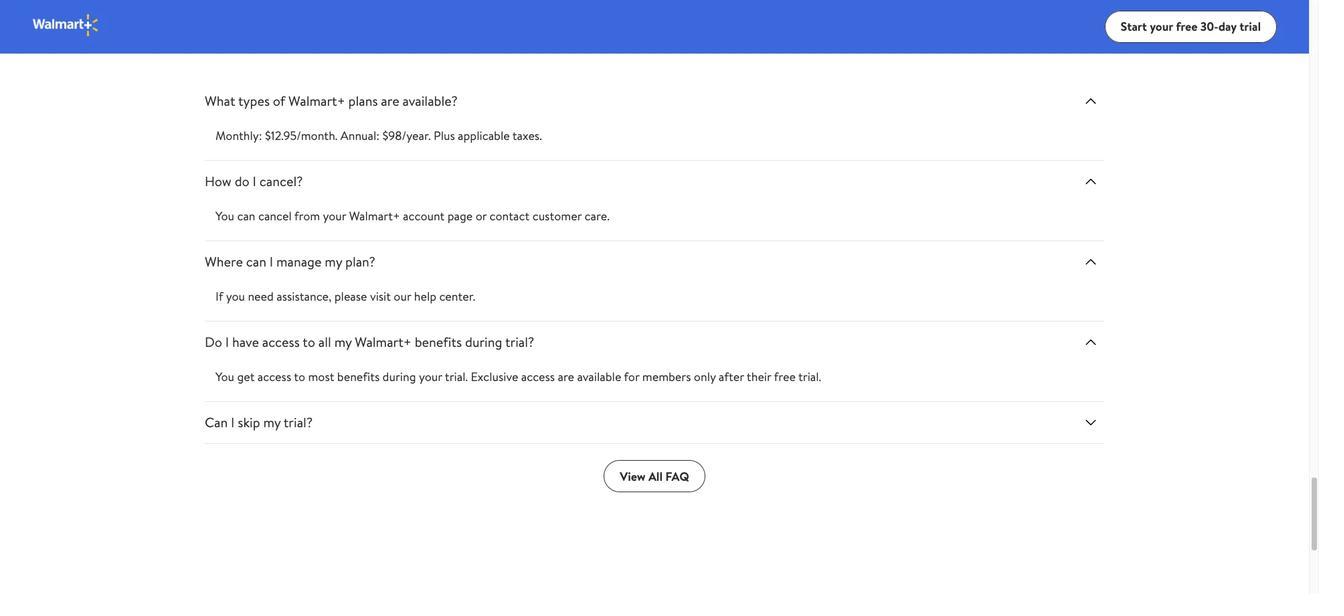 Task type: locate. For each thing, give the bounding box(es) containing it.
do i have access to all my walmart+ benefits during trial?
[[205, 333, 535, 351]]

can i skip my trial?
[[205, 413, 313, 431]]

what types of walmart+ plans are available? image
[[1084, 93, 1100, 109]]

trial?
[[506, 333, 535, 351], [284, 413, 313, 431]]

1 horizontal spatial during
[[465, 333, 503, 351]]

1 vertical spatial you
[[216, 368, 234, 385]]

1 horizontal spatial free
[[1177, 18, 1198, 35]]

my
[[325, 252, 342, 271], [335, 333, 352, 351], [263, 413, 281, 431]]

all
[[649, 468, 663, 485]]

are right the plans
[[381, 92, 400, 110]]

during up 'exclusive'
[[465, 333, 503, 351]]

help
[[414, 288, 437, 305]]

you left get
[[216, 368, 234, 385]]

can
[[205, 413, 228, 431]]

your left 'exclusive'
[[419, 368, 443, 385]]

if
[[216, 288, 223, 305]]

trial. left 'exclusive'
[[445, 368, 468, 385]]

0 horizontal spatial benefits
[[337, 368, 380, 385]]

to
[[303, 333, 315, 351], [294, 368, 305, 385]]

$12.95/month.
[[265, 127, 338, 144]]

from
[[294, 208, 320, 224]]

1 vertical spatial are
[[558, 368, 575, 385]]

free
[[1177, 18, 1198, 35], [775, 368, 796, 385]]

1 vertical spatial during
[[383, 368, 416, 385]]

you get access to most benefits during your trial. exclusive access are available for members only after their free trial.
[[216, 368, 822, 385]]

where can i manage my plan? image
[[1084, 254, 1100, 270]]

faq
[[666, 468, 690, 485]]

0 vertical spatial can
[[237, 208, 256, 224]]

your right from
[[323, 208, 346, 224]]

walmart+
[[289, 92, 345, 110], [349, 208, 400, 224], [355, 333, 412, 351]]

i
[[253, 172, 257, 190], [270, 252, 273, 271], [226, 333, 229, 351], [231, 413, 235, 431]]

their
[[747, 368, 772, 385]]

how
[[205, 172, 232, 190]]

you
[[226, 288, 245, 305]]

our
[[394, 288, 411, 305]]

are left available
[[558, 368, 575, 385]]

i right do on the left top of page
[[253, 172, 257, 190]]

0 vertical spatial are
[[381, 92, 400, 110]]

2 you from the top
[[216, 368, 234, 385]]

trial.
[[445, 368, 468, 385], [799, 368, 822, 385]]

during down do i have access to all my walmart+ benefits during trial?
[[383, 368, 416, 385]]

can left cancel
[[237, 208, 256, 224]]

0 vertical spatial your
[[1151, 18, 1174, 35]]

1 vertical spatial can
[[246, 252, 266, 271]]

free right the their
[[775, 368, 796, 385]]

what types of walmart+ plans are available?
[[205, 92, 458, 110]]

walmart+ down visit
[[355, 333, 412, 351]]

1 horizontal spatial trial.
[[799, 368, 822, 385]]

your right start
[[1151, 18, 1174, 35]]

you down "how" at the top of the page
[[216, 208, 234, 224]]

exclusive
[[471, 368, 519, 385]]

walmart+ right of
[[289, 92, 345, 110]]

monthly: $12.95/month. annual: $98/year. plus applicable taxes.
[[216, 127, 542, 144]]

access
[[262, 333, 300, 351], [258, 368, 291, 385], [522, 368, 555, 385]]

view all faq link
[[604, 460, 706, 492]]

do
[[235, 172, 250, 190]]

have
[[232, 333, 259, 351]]

my right all
[[335, 333, 352, 351]]

my right skip
[[263, 413, 281, 431]]

for
[[624, 368, 640, 385]]

$98/year.
[[383, 127, 431, 144]]

account
[[403, 208, 445, 224]]

are
[[381, 92, 400, 110], [558, 368, 575, 385]]

1 vertical spatial walmart+
[[349, 208, 400, 224]]

access right get
[[258, 368, 291, 385]]

your inside button
[[1151, 18, 1174, 35]]

0 horizontal spatial trial.
[[445, 368, 468, 385]]

benefits down help
[[415, 333, 462, 351]]

to left most
[[294, 368, 305, 385]]

0 horizontal spatial your
[[323, 208, 346, 224]]

2 vertical spatial walmart+
[[355, 333, 412, 351]]

0 vertical spatial my
[[325, 252, 342, 271]]

to left all
[[303, 333, 315, 351]]

trial? up "you get access to most benefits during your trial. exclusive access are available for members only after their free trial."
[[506, 333, 535, 351]]

do
[[205, 333, 222, 351]]

walmart+ up plan?
[[349, 208, 400, 224]]

during
[[465, 333, 503, 351], [383, 368, 416, 385]]

annual:
[[341, 127, 380, 144]]

what
[[205, 92, 235, 110]]

2 vertical spatial my
[[263, 413, 281, 431]]

please
[[335, 288, 367, 305]]

0 vertical spatial you
[[216, 208, 234, 224]]

all
[[319, 333, 331, 351]]

1 vertical spatial to
[[294, 368, 305, 385]]

0 horizontal spatial during
[[383, 368, 416, 385]]

or
[[476, 208, 487, 224]]

plus
[[434, 127, 455, 144]]

1 vertical spatial benefits
[[337, 368, 380, 385]]

you
[[216, 208, 234, 224], [216, 368, 234, 385]]

members
[[643, 368, 691, 385]]

1 vertical spatial trial?
[[284, 413, 313, 431]]

2 horizontal spatial your
[[1151, 18, 1174, 35]]

trial? right skip
[[284, 413, 313, 431]]

applicable
[[458, 127, 510, 144]]

i left skip
[[231, 413, 235, 431]]

0 horizontal spatial are
[[381, 92, 400, 110]]

0 vertical spatial benefits
[[415, 333, 462, 351]]

only
[[694, 368, 716, 385]]

visit
[[370, 288, 391, 305]]

1 vertical spatial your
[[323, 208, 346, 224]]

1 you from the top
[[216, 208, 234, 224]]

cancel?
[[260, 172, 303, 190]]

can right the 'where'
[[246, 252, 266, 271]]

0 horizontal spatial free
[[775, 368, 796, 385]]

my left plan?
[[325, 252, 342, 271]]

do i have access to all my walmart+ benefits during trial? image
[[1084, 334, 1100, 350]]

trial. right the their
[[799, 368, 822, 385]]

your
[[1151, 18, 1174, 35], [323, 208, 346, 224], [419, 368, 443, 385]]

can
[[237, 208, 256, 224], [246, 252, 266, 271]]

benefits
[[415, 333, 462, 351], [337, 368, 380, 385]]

can for where
[[246, 252, 266, 271]]

0 vertical spatial trial?
[[506, 333, 535, 351]]

contact
[[490, 208, 530, 224]]

need
[[248, 288, 274, 305]]

1 horizontal spatial your
[[419, 368, 443, 385]]

available
[[578, 368, 622, 385]]

free left 30-
[[1177, 18, 1198, 35]]

you for how
[[216, 208, 234, 224]]

1 horizontal spatial are
[[558, 368, 575, 385]]

0 vertical spatial free
[[1177, 18, 1198, 35]]

benefits down do i have access to all my walmart+ benefits during trial?
[[337, 368, 380, 385]]

how do i cancel? image
[[1084, 173, 1100, 190]]



Task type: vqa. For each thing, say whether or not it's contained in the screenshot.
taxes. on the left top
yes



Task type: describe. For each thing, give the bounding box(es) containing it.
manage
[[277, 252, 322, 271]]

0 horizontal spatial trial?
[[284, 413, 313, 431]]

how do i cancel?
[[205, 172, 303, 190]]

cancel
[[258, 208, 292, 224]]

start your free 30-day trial
[[1121, 18, 1262, 35]]

2 vertical spatial your
[[419, 368, 443, 385]]

you can cancel from your walmart+ account page or contact customer care.
[[216, 208, 610, 224]]

assistance,
[[277, 288, 332, 305]]

free inside button
[[1177, 18, 1198, 35]]

skip
[[238, 413, 260, 431]]

can for you
[[237, 208, 256, 224]]

types
[[238, 92, 270, 110]]

start your free 30-day trial button
[[1105, 11, 1278, 43]]

center.
[[440, 288, 476, 305]]

i left manage
[[270, 252, 273, 271]]

plans
[[349, 92, 378, 110]]

view
[[620, 468, 646, 485]]

1 horizontal spatial trial?
[[506, 333, 535, 351]]

of
[[273, 92, 286, 110]]

30-
[[1201, 18, 1219, 35]]

page
[[448, 208, 473, 224]]

taxes.
[[513, 127, 542, 144]]

care.
[[585, 208, 610, 224]]

after
[[719, 368, 745, 385]]

1 vertical spatial my
[[335, 333, 352, 351]]

monthly:
[[216, 127, 262, 144]]

walmart+ image
[[32, 13, 100, 37]]

if you need assistance, please visit our help center.
[[216, 288, 476, 305]]

start
[[1121, 18, 1148, 35]]

day
[[1219, 18, 1237, 35]]

plan?
[[346, 252, 376, 271]]

0 vertical spatial walmart+
[[289, 92, 345, 110]]

customer
[[533, 208, 582, 224]]

1 horizontal spatial benefits
[[415, 333, 462, 351]]

access right 'exclusive'
[[522, 368, 555, 385]]

you for do
[[216, 368, 234, 385]]

where
[[205, 252, 243, 271]]

1 trial. from the left
[[445, 368, 468, 385]]

can i skip my trial? image
[[1084, 415, 1100, 431]]

most
[[308, 368, 335, 385]]

0 vertical spatial during
[[465, 333, 503, 351]]

2 trial. from the left
[[799, 368, 822, 385]]

i right do
[[226, 333, 229, 351]]

where can i manage my plan?
[[205, 252, 376, 271]]

trial
[[1240, 18, 1262, 35]]

available?
[[403, 92, 458, 110]]

get
[[237, 368, 255, 385]]

view all faq
[[620, 468, 690, 485]]

0 vertical spatial to
[[303, 333, 315, 351]]

access right have
[[262, 333, 300, 351]]

1 vertical spatial free
[[775, 368, 796, 385]]



